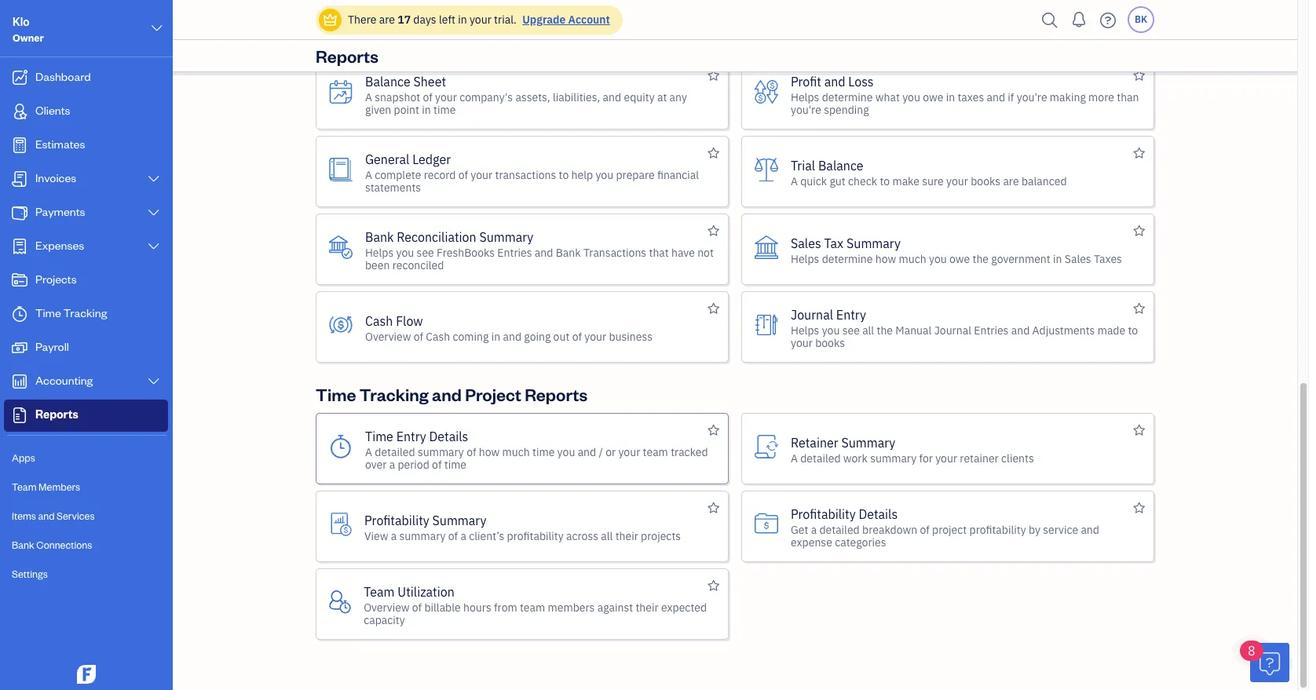 Task type: locate. For each thing, give the bounding box(es) containing it.
cash left flow
[[365, 313, 393, 329]]

summary inside retainer summary a detailed work summary for your retainer clients
[[870, 451, 917, 465]]

1 horizontal spatial accounting
[[316, 28, 406, 50]]

detailed for profitability
[[820, 523, 860, 537]]

in right point
[[422, 102, 431, 117]]

hours
[[463, 600, 491, 615]]

0 horizontal spatial see
[[417, 245, 434, 260]]

of inside the general ledger a complete record of your transactions to help you prepare financial statements
[[458, 168, 468, 182]]

you're right if
[[1017, 90, 1047, 104]]

time right period
[[444, 458, 467, 472]]

0 horizontal spatial bank
[[12, 539, 34, 551]]

helps inside bank reconciliation summary helps you see freshbooks entries and bank transactions that have not been reconciled
[[365, 245, 394, 260]]

the left manual
[[877, 323, 893, 337]]

reconciliation
[[397, 229, 476, 245]]

update favorite status for retainer summary image
[[1133, 421, 1145, 440]]

in right coming
[[491, 329, 500, 344]]

snapshot
[[375, 90, 420, 104]]

summary up client's
[[432, 512, 486, 528]]

a left period
[[365, 445, 372, 459]]

1 vertical spatial team
[[364, 584, 395, 600]]

0 horizontal spatial are
[[379, 13, 395, 27]]

a inside time entry details a detailed summary of how much time you and / or your team tracked over a period of time
[[365, 445, 372, 459]]

0 vertical spatial their
[[615, 529, 638, 543]]

1 horizontal spatial bank
[[365, 229, 394, 245]]

1 horizontal spatial much
[[899, 252, 927, 266]]

profitability inside profitability summary view a summary of a client's profitability across all their projects
[[507, 529, 564, 543]]

1 horizontal spatial profitability
[[970, 523, 1026, 537]]

1 vertical spatial time
[[316, 383, 356, 405]]

0 vertical spatial team
[[643, 445, 668, 459]]

entry inside journal entry helps you see all the manual journal entries and adjustments made to your books
[[836, 307, 866, 322]]

team utilization overview of billable hours from team members against their expected capacity
[[364, 584, 707, 627]]

journal right manual
[[934, 323, 972, 337]]

all left manual
[[862, 323, 874, 337]]

entry up period
[[396, 428, 426, 444]]

books inside "trial balance a quick gut check to make sure your books are balanced"
[[971, 174, 1001, 188]]

summary left for
[[870, 451, 917, 465]]

1 vertical spatial owe
[[950, 252, 970, 266]]

money image
[[10, 340, 29, 356]]

1 vertical spatial tracking
[[360, 383, 429, 405]]

overview down flow
[[365, 329, 411, 344]]

update favorite status for profitability details image
[[1133, 499, 1145, 518]]

determine
[[822, 90, 873, 104], [822, 252, 873, 266]]

0 vertical spatial determine
[[822, 90, 873, 104]]

0 horizontal spatial journal
[[791, 307, 833, 322]]

bk button
[[1128, 6, 1155, 33]]

expenses
[[35, 238, 84, 253]]

their left projects
[[615, 529, 638, 543]]

to left make
[[880, 174, 890, 188]]

summary right tax
[[847, 235, 901, 251]]

profitability left the across
[[507, 529, 564, 543]]

time inside main element
[[35, 306, 61, 320]]

and left going
[[503, 329, 522, 344]]

1 vertical spatial all
[[601, 529, 613, 543]]

1 vertical spatial determine
[[822, 252, 873, 266]]

balanced
[[1022, 174, 1067, 188]]

summary right view
[[399, 529, 446, 543]]

much
[[899, 252, 927, 266], [502, 445, 530, 459]]

time tracking
[[35, 306, 107, 320]]

bank up 'been' at left
[[365, 229, 394, 245]]

detailed inside time entry details a detailed summary of how much time you and / or your team tracked over a period of time
[[375, 445, 415, 459]]

1 vertical spatial sales
[[1065, 252, 1091, 266]]

invoice image
[[10, 171, 29, 187]]

your inside retainer summary a detailed work summary for your retainer clients
[[936, 451, 957, 465]]

1 vertical spatial are
[[1003, 174, 1019, 188]]

summary inside time entry details a detailed summary of how much time you and / or your team tracked over a period of time
[[418, 445, 464, 459]]

how inside time entry details a detailed summary of how much time you and / or your team tracked over a period of time
[[479, 445, 500, 459]]

manual
[[896, 323, 932, 337]]

0 vertical spatial overview
[[365, 329, 411, 344]]

and left transactions
[[535, 245, 553, 260]]

1 vertical spatial much
[[502, 445, 530, 459]]

team up capacity
[[364, 584, 395, 600]]

connections
[[36, 539, 92, 551]]

a down trial
[[791, 174, 798, 188]]

0 vertical spatial accounting
[[316, 28, 406, 50]]

a down retainer
[[791, 451, 798, 465]]

chevron large down image for invoices
[[147, 173, 161, 185]]

0 vertical spatial books
[[971, 174, 1001, 188]]

out
[[553, 329, 570, 344]]

klo
[[13, 14, 30, 29]]

0 vertical spatial all
[[862, 323, 874, 337]]

timer image
[[10, 306, 29, 322]]

entry for journal
[[836, 307, 866, 322]]

a inside balance sheet a snapshot of your company's assets, liabilities, and equity at any given point in time
[[365, 90, 372, 104]]

update favorite status for trial balance image
[[1133, 144, 1145, 163]]

profitability for profitability details
[[791, 506, 856, 522]]

general
[[365, 151, 410, 167]]

profitability
[[970, 523, 1026, 537], [507, 529, 564, 543]]

time for time tracking
[[35, 306, 61, 320]]

bank for reconciliation
[[365, 229, 394, 245]]

0 vertical spatial the
[[973, 252, 989, 266]]

retainer
[[791, 435, 839, 450]]

0 horizontal spatial time
[[35, 306, 61, 320]]

quick
[[800, 174, 827, 188]]

notifications image
[[1067, 4, 1092, 35]]

of inside the 'team utilization overview of billable hours from team members against their expected capacity'
[[412, 600, 422, 615]]

and inside "cash flow overview of cash coming in and going out of your business"
[[503, 329, 522, 344]]

in right government on the top right of page
[[1053, 252, 1062, 266]]

the
[[973, 252, 989, 266], [877, 323, 893, 337]]

1 vertical spatial how
[[479, 445, 500, 459]]

team up items
[[12, 481, 37, 493]]

to inside journal entry helps you see all the manual journal entries and adjustments made to your books
[[1128, 323, 1138, 337]]

1 vertical spatial see
[[842, 323, 860, 337]]

1 horizontal spatial to
[[880, 174, 890, 188]]

entry down tax
[[836, 307, 866, 322]]

owner
[[13, 31, 44, 44]]

your inside "trial balance a quick gut check to make sure your books are balanced"
[[946, 174, 968, 188]]

update favorite status for journal entry image
[[1133, 299, 1145, 318]]

chevron large down image inside payments link
[[147, 207, 161, 219]]

work
[[843, 451, 868, 465]]

tracking inside main element
[[63, 306, 107, 320]]

reports link
[[4, 400, 168, 432]]

1 horizontal spatial how
[[876, 252, 896, 266]]

reports right the report icon
[[35, 407, 78, 422]]

you're
[[1017, 90, 1047, 104], [791, 102, 821, 117]]

0 horizontal spatial profitability
[[507, 529, 564, 543]]

1 horizontal spatial journal
[[934, 323, 972, 337]]

how
[[876, 252, 896, 266], [479, 445, 500, 459]]

a for balance sheet
[[365, 90, 372, 104]]

tracking
[[63, 306, 107, 320], [360, 383, 429, 405]]

team right from
[[520, 600, 545, 615]]

a right get
[[811, 523, 817, 537]]

helps inside "profit and loss helps determine what you owe in taxes and if you're making more than you're spending"
[[791, 90, 819, 104]]

liabilities,
[[553, 90, 600, 104]]

making
[[1050, 90, 1086, 104]]

equity
[[624, 90, 655, 104]]

utilization
[[398, 584, 455, 600]]

time
[[434, 102, 456, 117], [533, 445, 555, 459], [444, 458, 467, 472]]

profitability inside profitability details get a detailed breakdown of project profitability by service and expense categories
[[970, 523, 1026, 537]]

tracking up over
[[360, 383, 429, 405]]

overview inside the 'team utilization overview of billable hours from team members against their expected capacity'
[[364, 600, 410, 615]]

team inside the 'team utilization overview of billable hours from team members against their expected capacity'
[[364, 584, 395, 600]]

sales
[[791, 235, 821, 251], [1065, 252, 1091, 266]]

helps inside journal entry helps you see all the manual journal entries and adjustments made to your books
[[791, 323, 819, 337]]

bank
[[365, 229, 394, 245], [556, 245, 581, 260], [12, 539, 34, 551]]

see left manual
[[842, 323, 860, 337]]

detailed for time
[[375, 445, 415, 459]]

profitability details get a detailed breakdown of project profitability by service and expense categories
[[791, 506, 1100, 549]]

prepare
[[616, 168, 655, 182]]

1 horizontal spatial the
[[973, 252, 989, 266]]

balance inside "trial balance a quick gut check to make sure your books are balanced"
[[818, 157, 864, 173]]

profitability inside profitability summary view a summary of a client's profitability across all their projects
[[364, 512, 429, 528]]

expected
[[661, 600, 707, 615]]

1 horizontal spatial you're
[[1017, 90, 1047, 104]]

in left taxes
[[946, 90, 955, 104]]

and right items
[[38, 510, 55, 522]]

sure
[[922, 174, 944, 188]]

1 vertical spatial books
[[815, 336, 845, 350]]

made
[[1098, 323, 1126, 337]]

profitability up get
[[791, 506, 856, 522]]

owe left government on the top right of page
[[950, 252, 970, 266]]

team for utilization
[[364, 584, 395, 600]]

not
[[698, 245, 714, 260]]

accounting down the "payroll"
[[35, 373, 93, 388]]

team
[[12, 481, 37, 493], [364, 584, 395, 600]]

a right over
[[389, 458, 395, 472]]

0 vertical spatial time
[[35, 306, 61, 320]]

detailed inside retainer summary a detailed work summary for your retainer clients
[[800, 451, 841, 465]]

make
[[893, 174, 920, 188]]

there are 17 days left in your trial. upgrade account
[[348, 13, 610, 27]]

overview down utilization
[[364, 600, 410, 615]]

determine down loss
[[822, 90, 873, 104]]

overview inside "cash flow overview of cash coming in and going out of your business"
[[365, 329, 411, 344]]

determine for loss
[[822, 90, 873, 104]]

see inside bank reconciliation summary helps you see freshbooks entries and bank transactions that have not been reconciled
[[417, 245, 434, 260]]

by
[[1029, 523, 1041, 537]]

your inside the general ledger a complete record of your transactions to help you prepare financial statements
[[471, 168, 493, 182]]

all inside journal entry helps you see all the manual journal entries and adjustments made to your books
[[862, 323, 874, 337]]

chevron large down image inside expenses "link"
[[147, 240, 161, 253]]

0 vertical spatial much
[[899, 252, 927, 266]]

1 vertical spatial the
[[877, 323, 893, 337]]

are left 17
[[379, 13, 395, 27]]

0 horizontal spatial details
[[429, 428, 468, 444]]

0 horizontal spatial accounting
[[35, 373, 93, 388]]

1 vertical spatial overview
[[364, 600, 410, 615]]

in inside sales tax summary helps determine how much you owe the government in sales taxes
[[1053, 252, 1062, 266]]

point
[[394, 102, 419, 117]]

accounting down there
[[316, 28, 406, 50]]

update favorite status for cash flow image
[[708, 299, 719, 318]]

and left equity
[[603, 90, 621, 104]]

1 horizontal spatial sales
[[1065, 252, 1091, 266]]

/
[[599, 445, 603, 459]]

and inside bank reconciliation summary helps you see freshbooks entries and bank transactions that have not been reconciled
[[535, 245, 553, 260]]

settings link
[[4, 561, 168, 588]]

cash left coming
[[426, 329, 450, 344]]

freshbooks image
[[74, 665, 99, 684]]

2 vertical spatial time
[[365, 428, 393, 444]]

1 horizontal spatial time
[[316, 383, 356, 405]]

at
[[657, 90, 667, 104]]

balance up gut
[[818, 157, 864, 173]]

0 vertical spatial owe
[[923, 90, 944, 104]]

0 vertical spatial are
[[379, 13, 395, 27]]

their inside profitability summary view a summary of a client's profitability across all their projects
[[615, 529, 638, 543]]

0 vertical spatial how
[[876, 252, 896, 266]]

how down project
[[479, 445, 500, 459]]

update favorite status for time entry details image
[[708, 421, 719, 440]]

a left snapshot
[[365, 90, 372, 104]]

summary
[[418, 445, 464, 459], [870, 451, 917, 465], [399, 529, 446, 543]]

profit and loss helps determine what you owe in taxes and if you're making more than you're spending
[[791, 73, 1139, 117]]

your inside journal entry helps you see all the manual journal entries and adjustments made to your books
[[791, 336, 813, 350]]

profitability left by
[[970, 523, 1026, 537]]

chevron large down image
[[150, 19, 164, 38], [147, 173, 161, 185], [147, 207, 161, 219], [147, 240, 161, 253], [147, 375, 161, 388]]

see inside journal entry helps you see all the manual journal entries and adjustments made to your books
[[842, 323, 860, 337]]

0 vertical spatial entries
[[497, 245, 532, 260]]

entry for time
[[396, 428, 426, 444]]

summary up freshbooks
[[479, 229, 534, 245]]

bank left transactions
[[556, 245, 581, 260]]

0 vertical spatial bank
[[365, 229, 394, 245]]

0 vertical spatial balance
[[365, 73, 411, 89]]

1 determine from the top
[[822, 90, 873, 104]]

capacity
[[364, 613, 405, 627]]

1 vertical spatial balance
[[818, 157, 864, 173]]

of
[[423, 90, 433, 104], [458, 168, 468, 182], [414, 329, 423, 344], [572, 329, 582, 344], [467, 445, 476, 459], [432, 458, 442, 472], [920, 523, 930, 537], [448, 529, 458, 543], [412, 600, 422, 615]]

1 horizontal spatial details
[[859, 506, 898, 522]]

update favorite status for general ledger image
[[708, 144, 719, 163]]

1 horizontal spatial books
[[971, 174, 1001, 188]]

0 horizontal spatial profitability
[[364, 512, 429, 528]]

that
[[649, 245, 669, 260]]

accounting for accounting reports
[[316, 28, 406, 50]]

estimates
[[35, 137, 85, 152]]

team inside 'link'
[[12, 481, 37, 493]]

1 horizontal spatial team
[[364, 584, 395, 600]]

0 vertical spatial sales
[[791, 235, 821, 251]]

to right 'made' on the right top of page
[[1128, 323, 1138, 337]]

team left tracked
[[643, 445, 668, 459]]

a
[[365, 90, 372, 104], [365, 168, 372, 182], [791, 174, 798, 188], [365, 445, 372, 459], [791, 451, 798, 465]]

accounting inside main element
[[35, 373, 93, 388]]

2 horizontal spatial time
[[365, 428, 393, 444]]

0 horizontal spatial to
[[559, 168, 569, 182]]

and inside profitability details get a detailed breakdown of project profitability by service and expense categories
[[1081, 523, 1100, 537]]

the left government on the top right of page
[[973, 252, 989, 266]]

bank down items
[[12, 539, 34, 551]]

sheet
[[414, 73, 446, 89]]

to
[[559, 168, 569, 182], [880, 174, 890, 188], [1128, 323, 1138, 337]]

a for trial balance
[[791, 174, 798, 188]]

chevron large down image for accounting
[[147, 375, 161, 388]]

expense image
[[10, 239, 29, 254]]

1 vertical spatial details
[[859, 506, 898, 522]]

update favorite status for profitability summary image
[[708, 499, 719, 518]]

0 horizontal spatial cash
[[365, 313, 393, 329]]

1 horizontal spatial team
[[643, 445, 668, 459]]

a down general on the top left of the page
[[365, 168, 372, 182]]

0 horizontal spatial the
[[877, 323, 893, 337]]

determine down tax
[[822, 252, 873, 266]]

upgrade account link
[[519, 13, 610, 27]]

much down project
[[502, 445, 530, 459]]

all inside profitability summary view a summary of a client's profitability across all their projects
[[601, 529, 613, 543]]

client image
[[10, 104, 29, 119]]

time left / at the bottom
[[533, 445, 555, 459]]

assets,
[[516, 90, 550, 104]]

entries inside bank reconciliation summary helps you see freshbooks entries and bank transactions that have not been reconciled
[[497, 245, 532, 260]]

helps for bank reconciliation summary
[[365, 245, 394, 260]]

determine inside sales tax summary helps determine how much you owe the government in sales taxes
[[822, 252, 873, 266]]

how up manual
[[876, 252, 896, 266]]

accounting reports
[[316, 28, 472, 50]]

summary up work at the bottom right of the page
[[841, 435, 896, 450]]

their right against
[[636, 600, 659, 615]]

and inside 'link'
[[38, 510, 55, 522]]

loss
[[849, 73, 874, 89]]

details up breakdown
[[859, 506, 898, 522]]

0 vertical spatial see
[[417, 245, 434, 260]]

journal down tax
[[791, 307, 833, 322]]

1 vertical spatial entry
[[396, 428, 426, 444]]

items
[[12, 510, 36, 522]]

tracked
[[671, 445, 708, 459]]

see down reconciliation
[[417, 245, 434, 260]]

summary down time tracking and project reports
[[418, 445, 464, 459]]

1 horizontal spatial tracking
[[360, 383, 429, 405]]

owe left taxes
[[923, 90, 944, 104]]

given
[[365, 102, 391, 117]]

helps for profit and loss
[[791, 90, 819, 104]]

to left help
[[559, 168, 569, 182]]

profitability inside profitability details get a detailed breakdown of project profitability by service and expense categories
[[791, 506, 856, 522]]

payment image
[[10, 205, 29, 221]]

your
[[470, 13, 492, 27], [435, 90, 457, 104], [471, 168, 493, 182], [946, 174, 968, 188], [585, 329, 606, 344], [791, 336, 813, 350], [618, 445, 640, 459], [936, 451, 957, 465]]

0 horizontal spatial tracking
[[63, 306, 107, 320]]

the inside sales tax summary helps determine how much you owe the government in sales taxes
[[973, 252, 989, 266]]

much up manual
[[899, 252, 927, 266]]

2 vertical spatial bank
[[12, 539, 34, 551]]

1 horizontal spatial balance
[[818, 157, 864, 173]]

1 vertical spatial entries
[[974, 323, 1009, 337]]

accounting
[[316, 28, 406, 50], [35, 373, 93, 388]]

determine inside "profit and loss helps determine what you owe in taxes and if you're making more than you're spending"
[[822, 90, 873, 104]]

1 horizontal spatial are
[[1003, 174, 1019, 188]]

0 vertical spatial details
[[429, 428, 468, 444]]

and inside time entry details a detailed summary of how much time you and / or your team tracked over a period of time
[[578, 445, 596, 459]]

report image
[[10, 408, 29, 423]]

0 horizontal spatial books
[[815, 336, 845, 350]]

chart image
[[10, 374, 29, 390]]

bank inside main element
[[12, 539, 34, 551]]

1 vertical spatial their
[[636, 600, 659, 615]]

summary for summary
[[870, 451, 917, 465]]

much inside time entry details a detailed summary of how much time you and / or your team tracked over a period of time
[[502, 445, 530, 459]]

1 horizontal spatial all
[[862, 323, 874, 337]]

entries right freshbooks
[[497, 245, 532, 260]]

0 horizontal spatial how
[[479, 445, 500, 459]]

and right the service
[[1081, 523, 1100, 537]]

1 horizontal spatial profitability
[[791, 506, 856, 522]]

0 horizontal spatial all
[[601, 529, 613, 543]]

helps inside sales tax summary helps determine how much you owe the government in sales taxes
[[791, 252, 819, 266]]

a inside the general ledger a complete record of your transactions to help you prepare financial statements
[[365, 168, 372, 182]]

sales left the taxes
[[1065, 252, 1091, 266]]

balance up snapshot
[[365, 73, 411, 89]]

entries inside journal entry helps you see all the manual journal entries and adjustments made to your books
[[974, 323, 1009, 337]]

all right the across
[[601, 529, 613, 543]]

1 horizontal spatial cash
[[426, 329, 450, 344]]

reports down out on the left
[[525, 383, 588, 405]]

0 vertical spatial team
[[12, 481, 37, 493]]

profitability up view
[[364, 512, 429, 528]]

time down the sheet
[[434, 102, 456, 117]]

0 horizontal spatial much
[[502, 445, 530, 459]]

1 horizontal spatial entry
[[836, 307, 866, 322]]

are left the balanced
[[1003, 174, 1019, 188]]

2 determine from the top
[[822, 252, 873, 266]]

0 horizontal spatial balance
[[365, 73, 411, 89]]

tracking down projects link in the top of the page
[[63, 306, 107, 320]]

helps
[[791, 90, 819, 104], [365, 245, 394, 260], [791, 252, 819, 266], [791, 323, 819, 337]]

update favorite status for balance sheet image
[[708, 66, 719, 85]]

you inside time entry details a detailed summary of how much time you and / or your team tracked over a period of time
[[557, 445, 575, 459]]

0 horizontal spatial team
[[12, 481, 37, 493]]

view
[[364, 529, 388, 543]]

entry inside time entry details a detailed summary of how much time you and / or your team tracked over a period of time
[[396, 428, 426, 444]]

clients link
[[4, 96, 168, 128]]

0 vertical spatial tracking
[[63, 306, 107, 320]]

and left adjustments
[[1011, 323, 1030, 337]]

0 horizontal spatial entry
[[396, 428, 426, 444]]

0 horizontal spatial owe
[[923, 90, 944, 104]]

trial.
[[494, 13, 517, 27]]

of inside profitability details get a detailed breakdown of project profitability by service and expense categories
[[920, 523, 930, 537]]

0 horizontal spatial entries
[[497, 245, 532, 260]]

entries left adjustments
[[974, 323, 1009, 337]]

period
[[398, 458, 429, 472]]

time inside balance sheet a snapshot of your company's assets, liabilities, and equity at any given point in time
[[434, 102, 456, 117]]

and left if
[[987, 90, 1005, 104]]

books
[[971, 174, 1001, 188], [815, 336, 845, 350]]

dashboard link
[[4, 62, 168, 94]]

you're down profit
[[791, 102, 821, 117]]

days
[[413, 13, 436, 27]]

and left / at the bottom
[[578, 445, 596, 459]]

details down time tracking and project reports
[[429, 428, 468, 444]]

1 vertical spatial team
[[520, 600, 545, 615]]

members
[[548, 600, 595, 615]]

1 horizontal spatial see
[[842, 323, 860, 337]]

sales left tax
[[791, 235, 821, 251]]

2 horizontal spatial to
[[1128, 323, 1138, 337]]

1 vertical spatial accounting
[[35, 373, 93, 388]]

a inside "trial balance a quick gut check to make sure your books are balanced"
[[791, 174, 798, 188]]

1 horizontal spatial owe
[[950, 252, 970, 266]]

a inside retainer summary a detailed work summary for your retainer clients
[[791, 451, 798, 465]]

detailed inside profitability details get a detailed breakdown of project profitability by service and expense categories
[[820, 523, 860, 537]]

team members
[[12, 481, 80, 493]]

1 horizontal spatial entries
[[974, 323, 1009, 337]]



Task type: describe. For each thing, give the bounding box(es) containing it.
over
[[365, 458, 387, 472]]

a for general ledger
[[365, 168, 372, 182]]

what
[[876, 90, 900, 104]]

overview for team
[[364, 600, 410, 615]]

overview for cash
[[365, 329, 411, 344]]

your inside balance sheet a snapshot of your company's assets, liabilities, and equity at any given point in time
[[435, 90, 457, 104]]

estimate image
[[10, 137, 29, 153]]

in inside "cash flow overview of cash coming in and going out of your business"
[[491, 329, 500, 344]]

projects
[[641, 529, 681, 543]]

your inside "cash flow overview of cash coming in and going out of your business"
[[585, 329, 606, 344]]

crown image
[[322, 11, 339, 28]]

determine for summary
[[822, 252, 873, 266]]

summary inside bank reconciliation summary helps you see freshbooks entries and bank transactions that have not been reconciled
[[479, 229, 534, 245]]

of inside profitability summary view a summary of a client's profitability across all their projects
[[448, 529, 458, 543]]

accounting for accounting
[[35, 373, 93, 388]]

1 vertical spatial journal
[[934, 323, 972, 337]]

or
[[606, 445, 616, 459]]

summary inside retainer summary a detailed work summary for your retainer clients
[[841, 435, 896, 450]]

main element
[[0, 0, 212, 690]]

update favorite status for profit and loss image
[[1133, 66, 1145, 85]]

their inside the 'team utilization overview of billable hours from team members against their expected capacity'
[[636, 600, 659, 615]]

a right view
[[391, 529, 397, 543]]

team inside the 'team utilization overview of billable hours from team members against their expected capacity'
[[520, 600, 545, 615]]

business
[[609, 329, 653, 344]]

17
[[398, 13, 411, 27]]

taxes
[[1094, 252, 1122, 266]]

from
[[494, 600, 517, 615]]

clients
[[35, 103, 70, 118]]

in inside "profit and loss helps determine what you owe in taxes and if you're making more than you're spending"
[[946, 90, 955, 104]]

reports inside reports link
[[35, 407, 78, 422]]

a for retainer summary
[[791, 451, 798, 465]]

items and services
[[12, 510, 95, 522]]

freshbooks
[[437, 245, 495, 260]]

apps
[[12, 452, 35, 464]]

account
[[568, 13, 610, 27]]

and inside balance sheet a snapshot of your company's assets, liabilities, and equity at any given point in time
[[603, 90, 621, 104]]

to inside the general ledger a complete record of your transactions to help you prepare financial statements
[[559, 168, 569, 182]]

update favorite status for sales tax summary image
[[1133, 221, 1145, 240]]

billable
[[424, 600, 461, 615]]

dashboard
[[35, 69, 91, 84]]

team inside time entry details a detailed summary of how much time you and / or your team tracked over a period of time
[[643, 445, 668, 459]]

of inside balance sheet a snapshot of your company's assets, liabilities, and equity at any given point in time
[[423, 90, 433, 104]]

have
[[672, 245, 695, 260]]

you inside the general ledger a complete record of your transactions to help you prepare financial statements
[[596, 168, 614, 182]]

summary for entry
[[418, 445, 464, 459]]

payroll
[[35, 339, 69, 354]]

much inside sales tax summary helps determine how much you owe the government in sales taxes
[[899, 252, 927, 266]]

owe inside "profit and loss helps determine what you owe in taxes and if you're making more than you're spending"
[[923, 90, 944, 104]]

tracking for time tracking
[[63, 306, 107, 320]]

the inside journal entry helps you see all the manual journal entries and adjustments made to your books
[[877, 323, 893, 337]]

you inside journal entry helps you see all the manual journal entries and adjustments made to your books
[[822, 323, 840, 337]]

project
[[465, 383, 521, 405]]

retainer summary a detailed work summary for your retainer clients
[[791, 435, 1034, 465]]

profitability for profitability summary
[[364, 512, 429, 528]]

0 horizontal spatial sales
[[791, 235, 821, 251]]

time inside time entry details a detailed summary of how much time you and / or your team tracked over a period of time
[[365, 428, 393, 444]]

you inside bank reconciliation summary helps you see freshbooks entries and bank transactions that have not been reconciled
[[396, 245, 414, 260]]

statements
[[365, 180, 421, 194]]

owe inside sales tax summary helps determine how much you owe the government in sales taxes
[[950, 252, 970, 266]]

going
[[524, 329, 551, 344]]

8 button
[[1240, 641, 1290, 683]]

to inside "trial balance a quick gut check to make sure your books are balanced"
[[880, 174, 890, 188]]

members
[[39, 481, 80, 493]]

reconciled
[[392, 258, 444, 272]]

are inside "trial balance a quick gut check to make sure your books are balanced"
[[1003, 174, 1019, 188]]

0 vertical spatial journal
[[791, 307, 833, 322]]

breakdown
[[862, 523, 917, 537]]

record
[[424, 168, 456, 182]]

company's
[[460, 90, 513, 104]]

a inside profitability details get a detailed breakdown of project profitability by service and expense categories
[[811, 523, 817, 537]]

how inside sales tax summary helps determine how much you owe the government in sales taxes
[[876, 252, 896, 266]]

team for members
[[12, 481, 37, 493]]

retainer
[[960, 451, 999, 465]]

time tracking link
[[4, 298, 168, 331]]

projects
[[35, 272, 77, 287]]

sales tax summary helps determine how much you owe the government in sales taxes
[[791, 235, 1122, 266]]

taxes
[[958, 90, 984, 104]]

1 vertical spatial bank
[[556, 245, 581, 260]]

time for time tracking and project reports
[[316, 383, 356, 405]]

service
[[1043, 523, 1078, 537]]

go to help image
[[1096, 8, 1121, 32]]

payments link
[[4, 197, 168, 229]]

upgrade
[[522, 13, 566, 27]]

search image
[[1038, 8, 1063, 32]]

balance inside balance sheet a snapshot of your company's assets, liabilities, and equity at any given point in time
[[365, 73, 411, 89]]

payroll link
[[4, 332, 168, 364]]

dashboard image
[[10, 70, 29, 86]]

and left loss
[[824, 73, 846, 89]]

and inside journal entry helps you see all the manual journal entries and adjustments made to your books
[[1011, 323, 1030, 337]]

chevron large down image for expenses
[[147, 240, 161, 253]]

spending
[[824, 102, 869, 117]]

profitability for profitability summary
[[507, 529, 564, 543]]

helps for sales tax summary
[[791, 252, 819, 266]]

a left client's
[[461, 529, 466, 543]]

invoices
[[35, 170, 76, 185]]

profitability summary view a summary of a client's profitability across all their projects
[[364, 512, 681, 543]]

estimates link
[[4, 130, 168, 162]]

update favorite status for bank reconciliation summary image
[[708, 221, 719, 240]]

details inside time entry details a detailed summary of how much time you and / or your team tracked over a period of time
[[429, 428, 468, 444]]

financial
[[657, 168, 699, 182]]

project image
[[10, 273, 29, 288]]

expenses link
[[4, 231, 168, 263]]

0 vertical spatial cash
[[365, 313, 393, 329]]

0 horizontal spatial you're
[[791, 102, 821, 117]]

tax
[[824, 235, 844, 251]]

chevron large down image for payments
[[147, 207, 161, 219]]

you inside "profit and loss helps determine what you owe in taxes and if you're making more than you're spending"
[[903, 90, 920, 104]]

reports down left
[[409, 28, 472, 50]]

trial
[[791, 157, 815, 173]]

been
[[365, 258, 390, 272]]

more
[[1089, 90, 1114, 104]]

if
[[1008, 90, 1014, 104]]

balance sheet a snapshot of your company's assets, liabilities, and equity at any given point in time
[[365, 73, 687, 117]]

coming
[[453, 329, 489, 344]]

in inside balance sheet a snapshot of your company's assets, liabilities, and equity at any given point in time
[[422, 102, 431, 117]]

project
[[932, 523, 967, 537]]

books inside journal entry helps you see all the manual journal entries and adjustments made to your books
[[815, 336, 845, 350]]

projects link
[[4, 265, 168, 297]]

profit
[[791, 73, 821, 89]]

there
[[348, 13, 377, 27]]

transactions
[[495, 168, 556, 182]]

government
[[991, 252, 1051, 266]]

time entry details a detailed summary of how much time you and / or your team tracked over a period of time
[[365, 428, 708, 472]]

summary inside profitability summary view a summary of a client's profitability across all their projects
[[399, 529, 446, 543]]

details inside profitability details get a detailed breakdown of project profitability by service and expense categories
[[859, 506, 898, 522]]

resource center badge image
[[1250, 643, 1290, 683]]

8
[[1248, 643, 1256, 659]]

bank for connections
[[12, 539, 34, 551]]

in right left
[[458, 13, 467, 27]]

categories
[[835, 535, 886, 549]]

tracking for time tracking and project reports
[[360, 383, 429, 405]]

your inside time entry details a detailed summary of how much time you and / or your team tracked over a period of time
[[618, 445, 640, 459]]

and left project
[[432, 383, 462, 405]]

reports down there
[[316, 45, 379, 67]]

adjustments
[[1032, 323, 1095, 337]]

apps link
[[4, 445, 168, 472]]

profitability for profitability details
[[970, 523, 1026, 537]]

trial balance a quick gut check to make sure your books are balanced
[[791, 157, 1067, 188]]

complete
[[375, 168, 421, 182]]

summary inside profitability summary view a summary of a client's profitability across all their projects
[[432, 512, 486, 528]]

bank connections
[[12, 539, 92, 551]]

1 vertical spatial cash
[[426, 329, 450, 344]]

summary inside sales tax summary helps determine how much you owe the government in sales taxes
[[847, 235, 901, 251]]

a inside time entry details a detailed summary of how much time you and / or your team tracked over a period of time
[[389, 458, 395, 472]]

you inside sales tax summary helps determine how much you owe the government in sales taxes
[[929, 252, 947, 266]]

update favorite status for team utilization image
[[708, 576, 719, 595]]

settings
[[12, 568, 48, 580]]

invoices link
[[4, 163, 168, 196]]



Task type: vqa. For each thing, say whether or not it's contained in the screenshot.
a in Time Entry Details A detailed summary of how much time you and / or your team tracked over a period of time
yes



